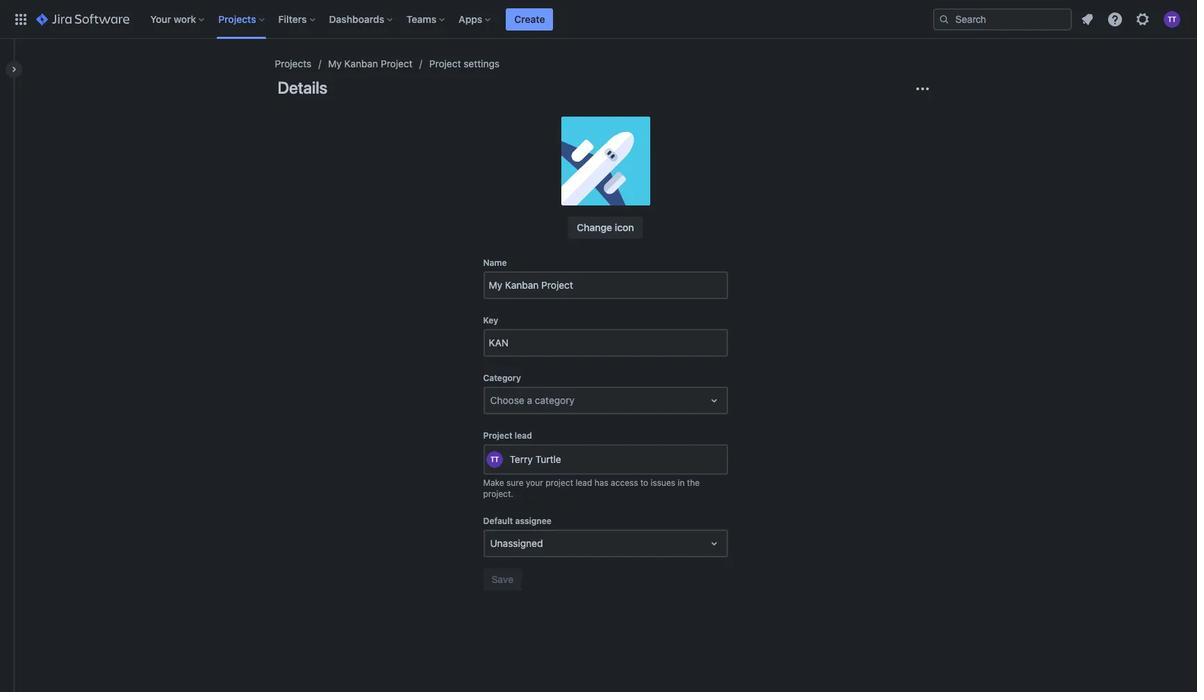 Task type: vqa. For each thing, say whether or not it's contained in the screenshot.
Project settings
yes



Task type: locate. For each thing, give the bounding box(es) containing it.
project right kanban
[[381, 58, 413, 70]]

access
[[611, 478, 638, 489]]

0 vertical spatial lead
[[515, 431, 532, 441]]

lead inside make sure your project lead has access to issues in the project.
[[576, 478, 592, 489]]

project lead
[[483, 431, 532, 441]]

project settings
[[429, 58, 500, 70]]

your work
[[150, 13, 196, 25]]

project up terry turtle icon
[[483, 431, 513, 441]]

0 horizontal spatial lead
[[515, 431, 532, 441]]

your
[[150, 13, 171, 25]]

0 vertical spatial open image
[[706, 393, 723, 409]]

apps button
[[455, 8, 497, 30]]

teams
[[407, 13, 437, 25]]

jira software image
[[36, 11, 129, 27], [36, 11, 129, 27]]

choose
[[490, 395, 525, 407]]

Category text field
[[490, 394, 493, 408]]

projects inside popup button
[[218, 13, 256, 25]]

your
[[526, 478, 543, 489]]

lead up terry
[[515, 431, 532, 441]]

your work button
[[146, 8, 210, 30]]

filters button
[[274, 8, 321, 30]]

help image
[[1107, 11, 1124, 27]]

teams button
[[403, 8, 451, 30]]

my kanban project
[[328, 58, 413, 70]]

unassigned
[[490, 538, 543, 550]]

1 vertical spatial lead
[[576, 478, 592, 489]]

make
[[483, 478, 504, 489]]

to
[[641, 478, 649, 489]]

1 horizontal spatial projects
[[275, 58, 312, 70]]

settings
[[464, 58, 500, 70]]

terry turtle
[[510, 454, 561, 466]]

details
[[278, 78, 327, 97]]

1 vertical spatial open image
[[706, 536, 723, 553]]

in
[[678, 478, 685, 489]]

0 vertical spatial projects
[[218, 13, 256, 25]]

sidebar navigation image
[[0, 56, 31, 83]]

1 horizontal spatial lead
[[576, 478, 592, 489]]

dashboards
[[329, 13, 384, 25]]

default
[[483, 516, 513, 527]]

projects up details
[[275, 58, 312, 70]]

1 horizontal spatial project
[[429, 58, 461, 70]]

assignee
[[515, 516, 552, 527]]

1 vertical spatial projects
[[275, 58, 312, 70]]

banner
[[0, 0, 1198, 39]]

Search field
[[933, 8, 1073, 30]]

0 horizontal spatial projects
[[218, 13, 256, 25]]

2 open image from the top
[[706, 536, 723, 553]]

more image
[[914, 81, 931, 97]]

projects link
[[275, 56, 312, 72]]

projects right work
[[218, 13, 256, 25]]

sure
[[507, 478, 524, 489]]

change icon button
[[569, 217, 643, 239]]

lead left has
[[576, 478, 592, 489]]

project
[[381, 58, 413, 70], [429, 58, 461, 70], [483, 431, 513, 441]]

has
[[595, 478, 609, 489]]

open image
[[706, 393, 723, 409], [706, 536, 723, 553]]

lead
[[515, 431, 532, 441], [576, 478, 592, 489]]

open image for choose a category
[[706, 393, 723, 409]]

choose a category
[[490, 395, 575, 407]]

category
[[535, 395, 575, 407]]

default assignee
[[483, 516, 552, 527]]

primary element
[[8, 0, 933, 39]]

project left settings
[[429, 58, 461, 70]]

change icon
[[577, 222, 634, 234]]

projects
[[218, 13, 256, 25], [275, 58, 312, 70]]

2 horizontal spatial project
[[483, 431, 513, 441]]

make sure your project lead has access to issues in the project.
[[483, 478, 700, 500]]

1 open image from the top
[[706, 393, 723, 409]]



Task type: describe. For each thing, give the bounding box(es) containing it.
Default assignee text field
[[490, 537, 493, 551]]

0 horizontal spatial project
[[381, 58, 413, 70]]

project avatar image
[[561, 117, 650, 206]]

settings image
[[1135, 11, 1152, 27]]

projects button
[[214, 8, 270, 30]]

apps
[[459, 13, 483, 25]]

terry turtle image
[[486, 452, 503, 468]]

notifications image
[[1079, 11, 1096, 27]]

icon
[[615, 222, 634, 234]]

work
[[174, 13, 196, 25]]

kanban
[[344, 58, 378, 70]]

your profile and settings image
[[1164, 11, 1181, 27]]

key
[[483, 316, 498, 326]]

project settings link
[[429, 56, 500, 72]]

turtle
[[536, 454, 561, 466]]

a
[[527, 395, 532, 407]]

project.
[[483, 489, 514, 500]]

project for project settings
[[429, 58, 461, 70]]

search image
[[939, 14, 950, 25]]

terry
[[510, 454, 533, 466]]

category
[[483, 373, 521, 384]]

change
[[577, 222, 612, 234]]

my kanban project link
[[328, 56, 413, 72]]

open image for unassigned
[[706, 536, 723, 553]]

Key field
[[485, 331, 727, 356]]

create button
[[506, 8, 554, 30]]

Name field
[[485, 273, 727, 298]]

name
[[483, 258, 507, 268]]

project for project lead
[[483, 431, 513, 441]]

projects for projects link
[[275, 58, 312, 70]]

dashboards button
[[325, 8, 398, 30]]

project
[[546, 478, 574, 489]]

create
[[515, 13, 545, 25]]

my
[[328, 58, 342, 70]]

projects for 'projects' popup button
[[218, 13, 256, 25]]

the
[[687, 478, 700, 489]]

appswitcher icon image
[[13, 11, 29, 27]]

filters
[[278, 13, 307, 25]]

issues
[[651, 478, 676, 489]]

banner containing your work
[[0, 0, 1198, 39]]



